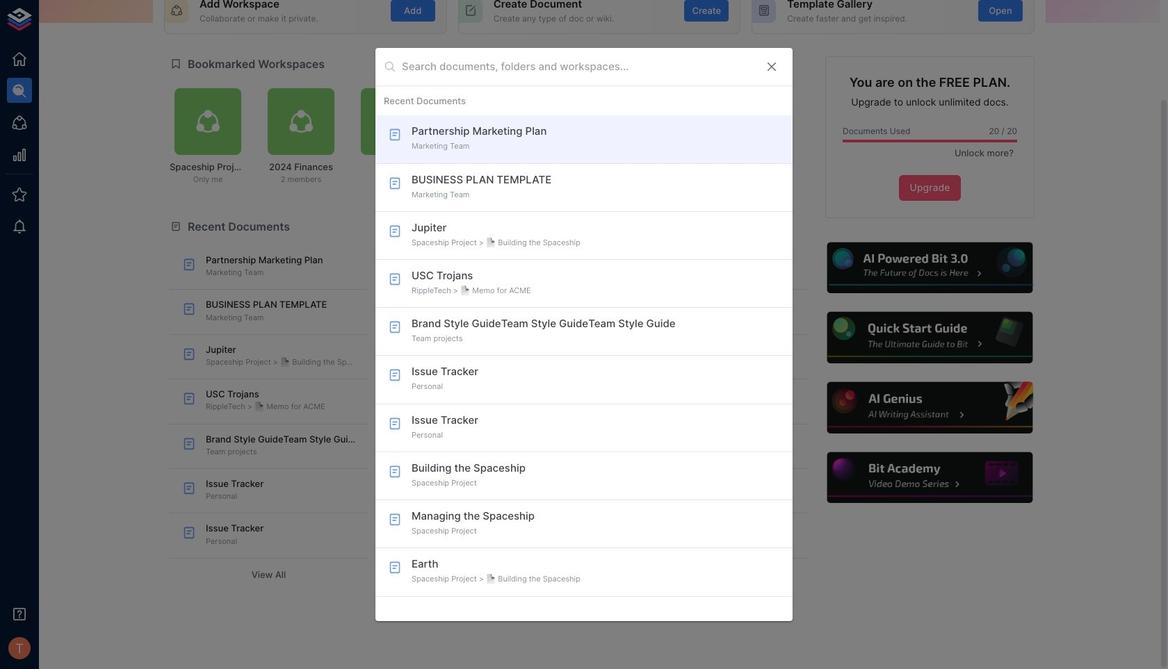 Task type: vqa. For each thing, say whether or not it's contained in the screenshot.
Search documents, folders and workspaces... text field
yes



Task type: locate. For each thing, give the bounding box(es) containing it.
2 help image from the top
[[826, 311, 1035, 366]]

dialog
[[376, 48, 793, 622]]

help image
[[826, 240, 1035, 296], [826, 311, 1035, 366], [826, 381, 1035, 436], [826, 451, 1035, 506]]

Search documents, folders and workspaces... text field
[[402, 56, 754, 77]]

4 help image from the top
[[826, 451, 1035, 506]]

1 help image from the top
[[826, 240, 1035, 296]]



Task type: describe. For each thing, give the bounding box(es) containing it.
3 help image from the top
[[826, 381, 1035, 436]]



